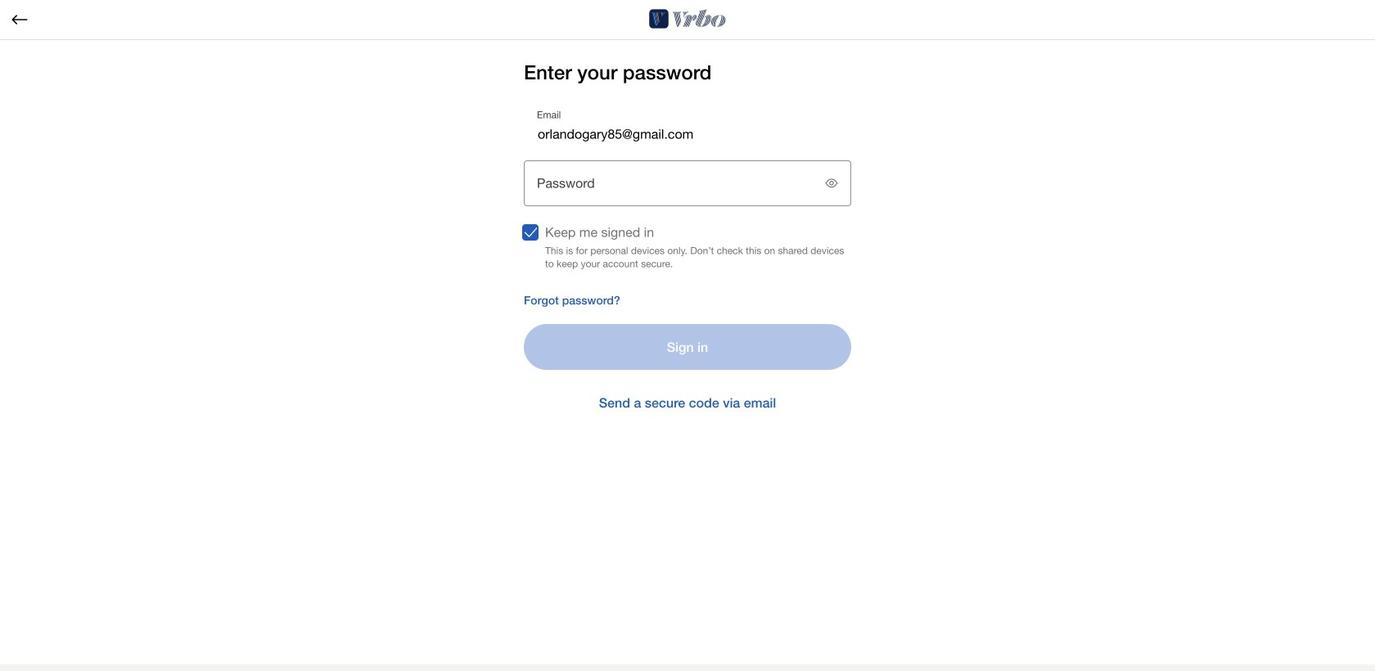 Task type: vqa. For each thing, say whether or not it's contained in the screenshot.
dialog
yes



Task type: describe. For each thing, give the bounding box(es) containing it.
vrbo image
[[649, 7, 726, 31]]



Task type: locate. For each thing, give the bounding box(es) containing it.
small image
[[824, 176, 839, 191]]

dialog
[[0, 664, 1375, 671]]

None password field
[[524, 160, 851, 206]]

go back image
[[10, 10, 29, 29], [12, 15, 27, 24]]



